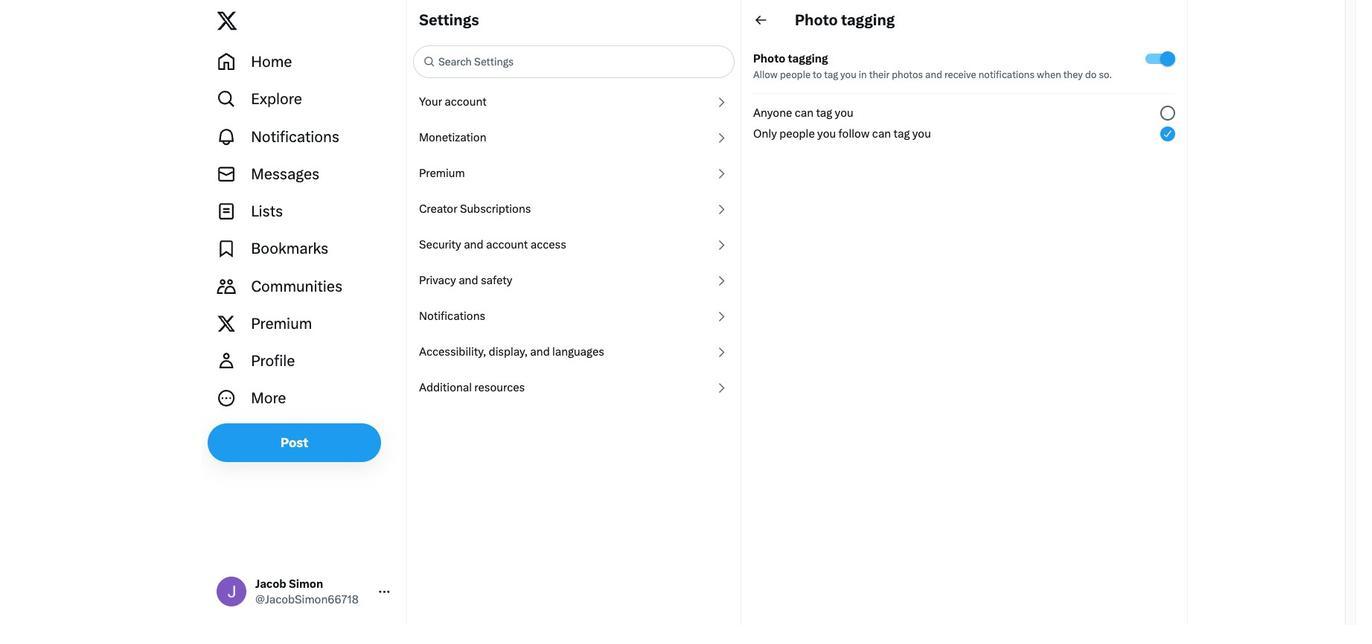 Task type: vqa. For each thing, say whether or not it's contained in the screenshot.
· in the 'Politics · Trending $34 Trillion 28.2K posts'
no



Task type: describe. For each thing, give the bounding box(es) containing it.
accessibility,
[[419, 345, 486, 359]]

primary navigation
[[208, 43, 401, 417]]

and inside the "accessibility, display, and languages" link
[[530, 345, 550, 359]]

access
[[531, 238, 566, 252]]

photos
[[892, 69, 923, 80]]

messages
[[251, 165, 319, 183]]

display,
[[489, 345, 528, 359]]

Search query text field
[[435, 47, 733, 77]]

notifications inside primary 'navigation'
[[251, 128, 340, 146]]

security and account access
[[419, 238, 566, 252]]

allow
[[753, 69, 778, 80]]

languages
[[552, 345, 604, 359]]

creator subscriptions
[[419, 202, 531, 216]]

safety
[[481, 274, 513, 287]]

monetization
[[419, 131, 487, 144]]

privacy and safety
[[419, 274, 513, 287]]

their
[[869, 69, 890, 80]]

premium inside the settings region
[[419, 167, 465, 180]]

jacob
[[255, 578, 286, 591]]

photo for photo tagging allow people to tag you in their photos and receive notifications when they do so.
[[753, 52, 786, 66]]

premium inside primary 'navigation'
[[251, 315, 312, 333]]

explore link
[[208, 81, 401, 118]]

1 vertical spatial notifications link
[[407, 299, 741, 334]]

1 vertical spatial account
[[486, 238, 528, 252]]

creator subscriptions link
[[407, 191, 741, 227]]

home
[[251, 53, 292, 71]]

and inside photo tagging allow people to tag you in their photos and receive notifications when they do so.
[[925, 69, 942, 80]]

settings region
[[406, 0, 741, 625]]

photo tagging allow people to tag you in their photos and receive notifications when they do so.
[[753, 52, 1112, 80]]

you up the only people you follow can tag you
[[835, 106, 854, 120]]

more button
[[208, 380, 401, 417]]

follow
[[839, 127, 870, 141]]

settings
[[419, 11, 479, 29]]

additional resources link
[[407, 370, 741, 406]]

to
[[813, 69, 822, 80]]

you down photos
[[912, 127, 931, 141]]

0 vertical spatial account
[[445, 95, 487, 109]]

@jacobsimon66718
[[255, 593, 359, 607]]

resources
[[474, 381, 525, 395]]

jacob simon @jacobsimon66718
[[255, 578, 359, 607]]

accessibility, display, and languages
[[419, 345, 604, 359]]

people inside photo tagging option group
[[780, 127, 815, 141]]

security and account access link
[[407, 227, 741, 263]]

tagging for photo tagging
[[841, 11, 895, 29]]

bookmarks link
[[208, 230, 401, 268]]

accessibility, display, and languages link
[[407, 334, 741, 370]]

profile link
[[208, 342, 401, 380]]

notifications inside tab list
[[419, 310, 485, 323]]

simon
[[289, 578, 323, 591]]

photo tagging
[[795, 11, 895, 29]]

section details region
[[741, 0, 1188, 625]]

so.
[[1099, 69, 1112, 80]]

and inside security and account access link
[[464, 238, 484, 252]]

you inside photo tagging allow people to tag you in their photos and receive notifications when they do so.
[[840, 69, 857, 80]]

1 horizontal spatial can
[[872, 127, 891, 141]]

photo for photo tagging
[[795, 11, 838, 29]]

post
[[281, 435, 308, 450]]



Task type: locate. For each thing, give the bounding box(es) containing it.
premium
[[419, 167, 465, 180], [251, 315, 312, 333]]

tag right to
[[824, 69, 838, 80]]

can
[[795, 106, 814, 120], [872, 127, 891, 141]]

premium link down the communities on the left of page
[[208, 305, 401, 342]]

messages link
[[208, 155, 401, 193]]

profile
[[251, 352, 295, 370]]

notifications link up "languages"
[[407, 299, 741, 334]]

1 vertical spatial tag
[[816, 106, 832, 120]]

they
[[1064, 69, 1083, 80]]

1 horizontal spatial tagging
[[841, 11, 895, 29]]

people down anyone can tag you
[[780, 127, 815, 141]]

premium up the profile
[[251, 315, 312, 333]]

additional resources
[[419, 381, 525, 395]]

people inside photo tagging allow people to tag you in their photos and receive notifications when they do so.
[[780, 69, 811, 80]]

2 people from the top
[[780, 127, 815, 141]]

0 horizontal spatial tagging
[[788, 52, 828, 66]]

and left safety
[[459, 274, 478, 287]]

notifications
[[979, 69, 1035, 80]]

premium up creator
[[419, 167, 465, 180]]

tab list inside the settings region
[[407, 84, 741, 406]]

your account link
[[407, 84, 741, 120]]

tab list
[[407, 84, 741, 406]]

1 vertical spatial premium link
[[208, 305, 401, 342]]

tagging
[[841, 11, 895, 29], [788, 52, 828, 66]]

0 horizontal spatial notifications link
[[208, 118, 401, 155]]

1 people from the top
[[780, 69, 811, 80]]

notifications
[[251, 128, 340, 146], [419, 310, 485, 323]]

bookmarks
[[251, 240, 329, 258]]

photo inside photo tagging allow people to tag you in their photos and receive notifications when they do so.
[[753, 52, 786, 66]]

tagging for photo tagging allow people to tag you in their photos and receive notifications when they do so.
[[788, 52, 828, 66]]

notifications link up messages
[[208, 118, 401, 155]]

0 horizontal spatial photo
[[753, 52, 786, 66]]

1 vertical spatial people
[[780, 127, 815, 141]]

people left to
[[780, 69, 811, 80]]

and right photos
[[925, 69, 942, 80]]

0 vertical spatial premium link
[[407, 156, 741, 191]]

anyone
[[753, 106, 792, 120]]

1 horizontal spatial premium link
[[407, 156, 741, 191]]

can right follow
[[872, 127, 891, 141]]

additional
[[419, 381, 472, 395]]

and
[[925, 69, 942, 80], [464, 238, 484, 252], [459, 274, 478, 287], [530, 345, 550, 359]]

communities link
[[208, 268, 401, 305]]

tagging inside photo tagging allow people to tag you in their photos and receive notifications when they do so.
[[788, 52, 828, 66]]

group inside the section details region
[[741, 39, 1187, 153]]

photo up to
[[795, 11, 838, 29]]

receive
[[945, 69, 977, 80]]

people
[[780, 69, 811, 80], [780, 127, 815, 141]]

0 horizontal spatial can
[[795, 106, 814, 120]]

creator
[[419, 202, 457, 216]]

tag for people
[[894, 127, 910, 141]]

more
[[251, 390, 286, 407]]

0 horizontal spatial premium link
[[208, 305, 401, 342]]

in
[[859, 69, 867, 80]]

tag for tagging
[[824, 69, 838, 80]]

1 vertical spatial tagging
[[788, 52, 828, 66]]

0 vertical spatial tag
[[824, 69, 838, 80]]

tag
[[824, 69, 838, 80], [816, 106, 832, 120], [894, 127, 910, 141]]

1 vertical spatial premium
[[251, 315, 312, 333]]

0 horizontal spatial notifications
[[251, 128, 340, 146]]

0 horizontal spatial premium
[[251, 315, 312, 333]]

group containing photo tagging
[[741, 39, 1187, 153]]

0 vertical spatial tagging
[[841, 11, 895, 29]]

and right security
[[464, 238, 484, 252]]

lists link
[[208, 193, 401, 230]]

1 horizontal spatial notifications link
[[407, 299, 741, 334]]

photo up allow
[[753, 52, 786, 66]]

post link
[[208, 423, 381, 462]]

0 vertical spatial photo
[[795, 11, 838, 29]]

subscriptions
[[460, 202, 531, 216]]

0 vertical spatial people
[[780, 69, 811, 80]]

photo
[[795, 11, 838, 29], [753, 52, 786, 66]]

notifications link
[[208, 118, 401, 155], [407, 299, 741, 334]]

1 horizontal spatial notifications
[[419, 310, 485, 323]]

0 vertical spatial notifications link
[[208, 118, 401, 155]]

premium link down your account link
[[407, 156, 741, 191]]

tag inside photo tagging allow people to tag you in their photos and receive notifications when they do so.
[[824, 69, 838, 80]]

and inside privacy and safety link
[[459, 274, 478, 287]]

account right your on the top of page
[[445, 95, 487, 109]]

tag up the only people you follow can tag you
[[816, 106, 832, 120]]

1 horizontal spatial photo
[[795, 11, 838, 29]]

tagging up to
[[788, 52, 828, 66]]

tag right follow
[[894, 127, 910, 141]]

premium link
[[407, 156, 741, 191], [208, 305, 401, 342]]

1 vertical spatial notifications
[[419, 310, 485, 323]]

2 vertical spatial tag
[[894, 127, 910, 141]]

only
[[753, 127, 777, 141]]

explore
[[251, 90, 302, 108]]

do
[[1085, 69, 1097, 80]]

photo tagging option group
[[753, 103, 1181, 147]]

group
[[741, 39, 1187, 153]]

your account
[[419, 95, 487, 109]]

0 vertical spatial notifications
[[251, 128, 340, 146]]

0 vertical spatial can
[[795, 106, 814, 120]]

you left in
[[840, 69, 857, 80]]

notifications down explore link
[[251, 128, 340, 146]]

communities
[[251, 277, 343, 295]]

notifications up accessibility, at the left
[[419, 310, 485, 323]]

and right display, on the bottom left of page
[[530, 345, 550, 359]]

0 vertical spatial premium
[[419, 167, 465, 180]]

anyone can tag you
[[753, 106, 854, 120]]

privacy and safety link
[[407, 263, 741, 299]]

you left follow
[[817, 127, 836, 141]]

tagging up in
[[841, 11, 895, 29]]

1 vertical spatial photo
[[753, 52, 786, 66]]

Search Settings search field
[[407, 39, 741, 84]]

lists
[[251, 203, 283, 220]]

monetization link
[[407, 120, 741, 156]]

privacy
[[419, 274, 456, 287]]

security
[[419, 238, 461, 252]]

home link
[[208, 43, 401, 81]]

account up safety
[[486, 238, 528, 252]]

can right anyone
[[795, 106, 814, 120]]

tab list containing your account
[[407, 84, 741, 406]]

when
[[1037, 69, 1061, 80]]

your
[[419, 95, 442, 109]]

account
[[445, 95, 487, 109], [486, 238, 528, 252]]

1 vertical spatial can
[[872, 127, 891, 141]]

only people you follow can tag you
[[753, 127, 931, 141]]

1 horizontal spatial premium
[[419, 167, 465, 180]]

you
[[840, 69, 857, 80], [835, 106, 854, 120], [817, 127, 836, 141], [912, 127, 931, 141]]



